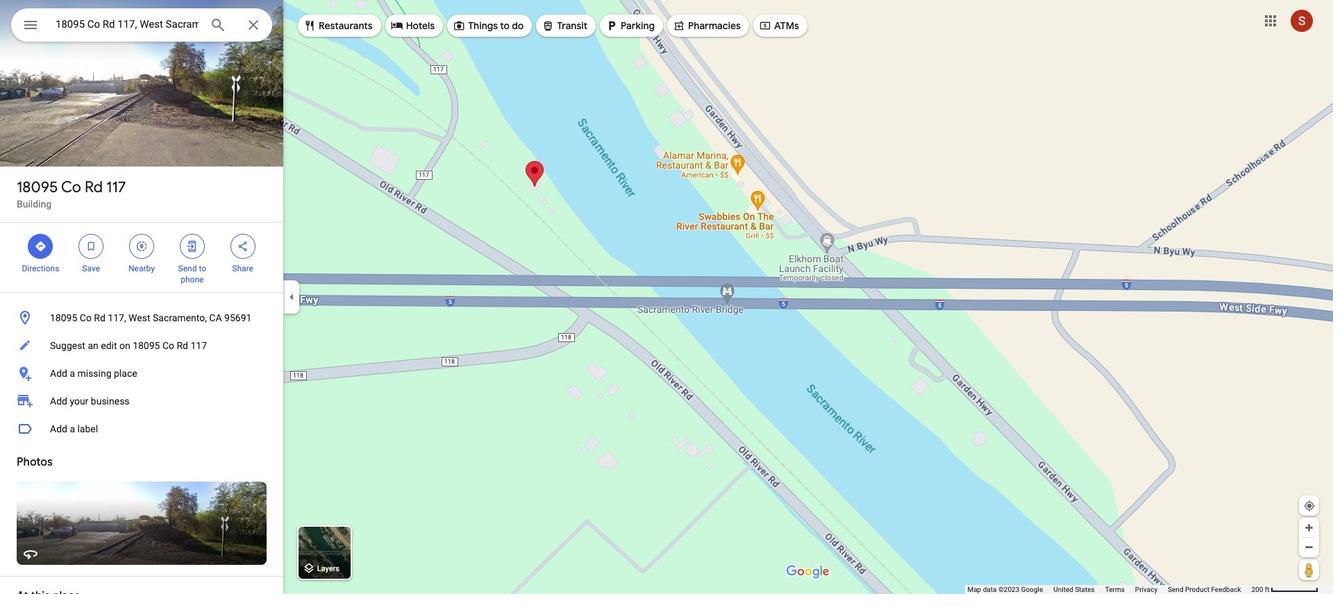 Task type: locate. For each thing, give the bounding box(es) containing it.
add a label button
[[0, 415, 283, 443]]

show your location image
[[1303, 500, 1316, 512]]

google maps element
[[0, 0, 1333, 594]]

1 vertical spatial add
[[50, 396, 67, 407]]


[[673, 18, 685, 33]]

footer containing map data ©2023 google
[[968, 585, 1252, 594]]

18095 for 117,
[[50, 312, 77, 324]]

rd up 
[[85, 178, 103, 197]]


[[391, 18, 403, 33]]

0 horizontal spatial send
[[178, 264, 197, 274]]

privacy
[[1135, 586, 1158, 594]]


[[186, 239, 198, 254]]

rd
[[85, 178, 103, 197], [94, 312, 105, 324], [177, 340, 188, 351]]

0 vertical spatial to
[[500, 19, 510, 32]]

1 horizontal spatial 117
[[191, 340, 207, 351]]

a
[[70, 368, 75, 379], [70, 424, 75, 435]]

0 horizontal spatial 117
[[106, 178, 126, 197]]

zoom in image
[[1304, 523, 1314, 533]]

a inside button
[[70, 424, 75, 435]]

suggest an edit on 18095 co rd 117
[[50, 340, 207, 351]]

send left product
[[1168, 586, 1184, 594]]

1 vertical spatial co
[[80, 312, 92, 324]]

send product feedback button
[[1168, 585, 1241, 594]]

18095 right on
[[133, 340, 160, 351]]

add for add a missing place
[[50, 368, 67, 379]]

footer
[[968, 585, 1252, 594]]

send to phone
[[178, 264, 206, 285]]

things
[[468, 19, 498, 32]]

3 add from the top
[[50, 424, 67, 435]]

1 vertical spatial a
[[70, 424, 75, 435]]

suggest
[[50, 340, 85, 351]]

co
[[61, 178, 81, 197], [80, 312, 92, 324], [162, 340, 174, 351]]

nearby
[[128, 264, 155, 274]]

add
[[50, 368, 67, 379], [50, 396, 67, 407], [50, 424, 67, 435]]

restaurants
[[319, 19, 373, 32]]

add left the 'label'
[[50, 424, 67, 435]]

business
[[91, 396, 130, 407]]

west
[[129, 312, 150, 324]]

to inside send to phone
[[199, 264, 206, 274]]

send up phone
[[178, 264, 197, 274]]

sacramento,
[[153, 312, 207, 324]]

show street view coverage image
[[1299, 560, 1319, 580]]

200 ft
[[1252, 586, 1270, 594]]

a left missing
[[70, 368, 75, 379]]

 pharmacies
[[673, 18, 741, 33]]

95691
[[224, 312, 252, 324]]

add down suggest
[[50, 368, 67, 379]]

1 add from the top
[[50, 368, 67, 379]]

to
[[500, 19, 510, 32], [199, 264, 206, 274]]

united states button
[[1054, 585, 1095, 594]]

map data ©2023 google
[[968, 586, 1043, 594]]

co inside 18095 co rd 117 building
[[61, 178, 81, 197]]

0 vertical spatial add
[[50, 368, 67, 379]]

rd for 117
[[85, 178, 103, 197]]

send
[[178, 264, 197, 274], [1168, 586, 1184, 594]]

an
[[88, 340, 98, 351]]

 hotels
[[391, 18, 435, 33]]

add left your
[[50, 396, 67, 407]]

1 horizontal spatial send
[[1168, 586, 1184, 594]]

2 a from the top
[[70, 424, 75, 435]]

send inside button
[[1168, 586, 1184, 594]]

rd left 117, on the left of the page
[[94, 312, 105, 324]]

117 inside button
[[191, 340, 207, 351]]

1 vertical spatial to
[[199, 264, 206, 274]]

18095 inside 18095 co rd 117 building
[[17, 178, 58, 197]]

18095
[[17, 178, 58, 197], [50, 312, 77, 324], [133, 340, 160, 351]]

a inside button
[[70, 368, 75, 379]]


[[303, 18, 316, 33]]

to up phone
[[199, 264, 206, 274]]

pharmacies
[[688, 19, 741, 32]]

suggest an edit on 18095 co rd 117 button
[[0, 332, 283, 360]]

0 vertical spatial rd
[[85, 178, 103, 197]]


[[22, 15, 39, 35]]

to left do
[[500, 19, 510, 32]]

add inside add a missing place button
[[50, 368, 67, 379]]

0 vertical spatial send
[[178, 264, 197, 274]]

200
[[1252, 586, 1263, 594]]

add inside add a label button
[[50, 424, 67, 435]]

1 vertical spatial 117
[[191, 340, 207, 351]]

photos
[[17, 455, 53, 469]]

0 vertical spatial 117
[[106, 178, 126, 197]]

0 vertical spatial a
[[70, 368, 75, 379]]

terms button
[[1105, 585, 1125, 594]]

1 horizontal spatial to
[[500, 19, 510, 32]]

1 vertical spatial rd
[[94, 312, 105, 324]]

18095 up suggest
[[50, 312, 77, 324]]


[[34, 239, 47, 254]]

rd inside 18095 co rd 117 building
[[85, 178, 103, 197]]

rd down sacramento,
[[177, 340, 188, 351]]

117
[[106, 178, 126, 197], [191, 340, 207, 351]]

co for 117,
[[80, 312, 92, 324]]

zoom out image
[[1304, 542, 1314, 553]]

1 vertical spatial 18095
[[50, 312, 77, 324]]

 restaurants
[[303, 18, 373, 33]]

add inside add your business link
[[50, 396, 67, 407]]

2 add from the top
[[50, 396, 67, 407]]

1 a from the top
[[70, 368, 75, 379]]

google account: sheryl atherton  
(sheryl.atherton@adept.ai) image
[[1291, 9, 1313, 32]]


[[759, 18, 771, 33]]

rd for 117,
[[94, 312, 105, 324]]

18095 up building
[[17, 178, 58, 197]]

add your business
[[50, 396, 130, 407]]

building
[[17, 199, 51, 210]]

1 vertical spatial send
[[1168, 586, 1184, 594]]

None field
[[56, 16, 199, 33]]

©2023
[[998, 586, 1019, 594]]

0 horizontal spatial to
[[199, 264, 206, 274]]

 search field
[[11, 8, 272, 44]]

united states
[[1054, 586, 1095, 594]]

ft
[[1265, 586, 1270, 594]]

a left the 'label'
[[70, 424, 75, 435]]

2 vertical spatial add
[[50, 424, 67, 435]]

0 vertical spatial co
[[61, 178, 81, 197]]

a for label
[[70, 424, 75, 435]]

0 vertical spatial 18095
[[17, 178, 58, 197]]

footer inside google maps element
[[968, 585, 1252, 594]]

states
[[1075, 586, 1095, 594]]

privacy button
[[1135, 585, 1158, 594]]

send inside send to phone
[[178, 264, 197, 274]]


[[85, 239, 97, 254]]

data
[[983, 586, 997, 594]]



Task type: vqa. For each thing, say whether or not it's contained in the screenshot.
Thursday, March 7, 2024 element
no



Task type: describe. For each thing, give the bounding box(es) containing it.
transit
[[557, 19, 587, 32]]

a for missing
[[70, 368, 75, 379]]

missing
[[77, 368, 111, 379]]

 transit
[[542, 18, 587, 33]]

send for send product feedback
[[1168, 586, 1184, 594]]

18095 co rd 117 main content
[[0, 0, 283, 594]]

add for add your business
[[50, 396, 67, 407]]

 parking
[[606, 18, 655, 33]]

layers
[[317, 565, 339, 574]]

2 vertical spatial co
[[162, 340, 174, 351]]

 things to do
[[453, 18, 524, 33]]

to inside the  things to do
[[500, 19, 510, 32]]

save
[[82, 264, 100, 274]]

phone
[[181, 275, 204, 285]]

atms
[[774, 19, 799, 32]]

add a label
[[50, 424, 98, 435]]

none field inside 18095 co rd 117, west sacramento, ca 95691 field
[[56, 16, 199, 33]]

share
[[232, 264, 253, 274]]

117,
[[108, 312, 126, 324]]


[[542, 18, 554, 33]]

product
[[1185, 586, 1210, 594]]

map
[[968, 586, 981, 594]]

label
[[77, 424, 98, 435]]

18095 co rd 117 building
[[17, 178, 126, 210]]

edit
[[101, 340, 117, 351]]


[[135, 239, 148, 254]]

add your business link
[[0, 387, 283, 415]]

ca
[[209, 312, 222, 324]]

add for add a label
[[50, 424, 67, 435]]

terms
[[1105, 586, 1125, 594]]

feedback
[[1211, 586, 1241, 594]]


[[453, 18, 465, 33]]

do
[[512, 19, 524, 32]]

your
[[70, 396, 88, 407]]

117 inside 18095 co rd 117 building
[[106, 178, 126, 197]]

18095 co rd 117, west sacramento, ca 95691
[[50, 312, 252, 324]]

directions
[[22, 264, 59, 274]]

place
[[114, 368, 137, 379]]

send product feedback
[[1168, 586, 1241, 594]]

united
[[1054, 586, 1073, 594]]

18095 for 117
[[17, 178, 58, 197]]

2 vertical spatial rd
[[177, 340, 188, 351]]

add a missing place
[[50, 368, 137, 379]]

hotels
[[406, 19, 435, 32]]

 button
[[11, 8, 50, 44]]

add a missing place button
[[0, 360, 283, 387]]

collapse side panel image
[[284, 290, 299, 305]]

send for send to phone
[[178, 264, 197, 274]]

parking
[[621, 19, 655, 32]]

google
[[1021, 586, 1043, 594]]


[[236, 239, 249, 254]]

200 ft button
[[1252, 586, 1319, 594]]

18095 co rd 117, west sacramento, ca 95691 button
[[0, 304, 283, 332]]

2 vertical spatial 18095
[[133, 340, 160, 351]]

18095 Co Rd 117, West Sacramento, CA 95691 field
[[11, 8, 272, 42]]

actions for 18095 co rd 117 region
[[0, 223, 283, 292]]

co for 117
[[61, 178, 81, 197]]


[[606, 18, 618, 33]]

on
[[119, 340, 130, 351]]

 atms
[[759, 18, 799, 33]]



